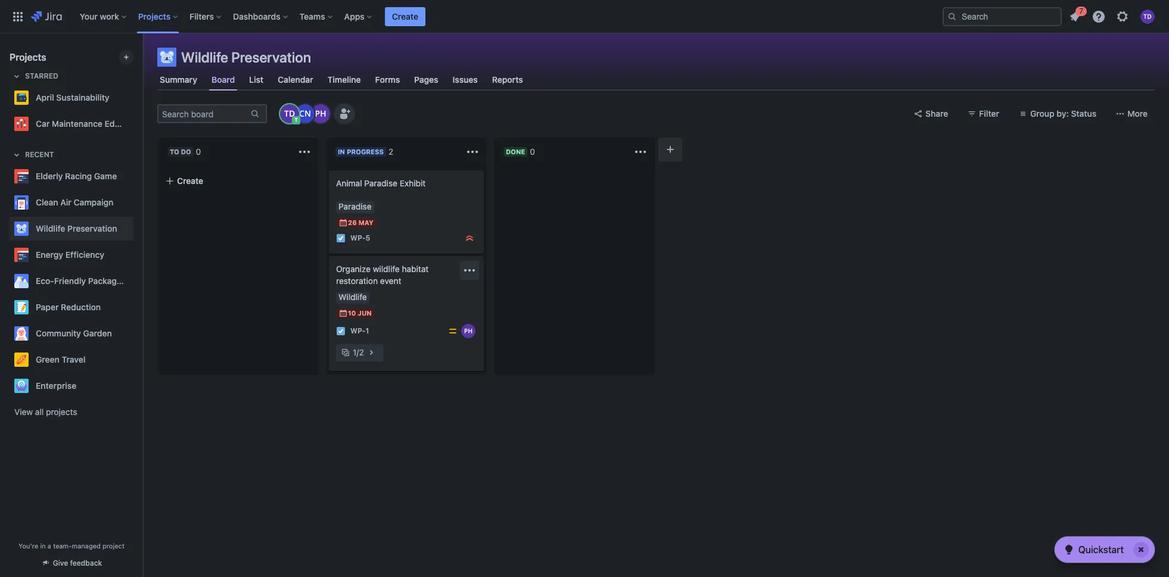 Task type: vqa. For each thing, say whether or not it's contained in the screenshot.
"Recent" to the right
no



Task type: locate. For each thing, give the bounding box(es) containing it.
restoration
[[336, 276, 378, 286]]

create button
[[385, 7, 426, 26], [158, 171, 319, 192]]

wildlife up board
[[181, 49, 228, 66]]

1 horizontal spatial wildlife
[[181, 49, 228, 66]]

1 add to starred image from the top
[[130, 169, 144, 184]]

wildlife preservation up list
[[181, 49, 311, 66]]

dashboards
[[233, 11, 281, 21]]

1 vertical spatial add to starred image
[[130, 196, 144, 210]]

issues
[[453, 75, 478, 85]]

your work button
[[76, 7, 131, 26]]

april
[[36, 92, 54, 103]]

clean air campaign link
[[10, 191, 129, 215]]

0 vertical spatial 1
[[366, 327, 369, 336]]

garden
[[83, 328, 112, 339]]

5 add to starred image from the top
[[130, 327, 144, 341]]

enterprise
[[36, 381, 76, 391]]

banner
[[0, 0, 1170, 33]]

projects up "collapse starred projects" image
[[10, 52, 46, 63]]

card actions menu image
[[463, 264, 477, 278]]

1 horizontal spatial preservation
[[231, 49, 311, 66]]

community garden
[[36, 328, 112, 339]]

2 wp- from the top
[[351, 327, 366, 336]]

2 column actions menu image from the left
[[634, 145, 648, 159]]

event
[[380, 276, 402, 286]]

add to starred image
[[130, 169, 144, 184], [130, 196, 144, 210], [130, 353, 144, 367]]

2 add to starred image from the top
[[130, 248, 144, 262]]

forms link
[[373, 69, 403, 91]]

energy efficiency link
[[10, 243, 129, 267]]

task image
[[336, 234, 346, 243], [336, 327, 346, 336]]

wp- down 26 may
[[351, 234, 366, 243]]

1 horizontal spatial 2
[[389, 147, 394, 157]]

filters
[[190, 11, 214, 21]]

air
[[60, 197, 71, 207]]

remove from starred image
[[130, 117, 144, 131]]

highest image
[[465, 234, 475, 243]]

0 vertical spatial 2
[[389, 147, 394, 157]]

1 horizontal spatial column actions menu image
[[634, 145, 648, 159]]

projects right work
[[138, 11, 171, 21]]

0 horizontal spatial 1
[[353, 348, 357, 358]]

1 vertical spatial projects
[[10, 52, 46, 63]]

/
[[357, 348, 359, 358]]

1 down jun at the left bottom of the page
[[366, 327, 369, 336]]

add to starred image for campaign
[[130, 196, 144, 210]]

give feedback button
[[34, 554, 109, 574]]

to do 0
[[170, 147, 201, 157]]

animal
[[336, 178, 362, 188]]

column actions menu image
[[466, 145, 480, 159]]

1 column actions menu image from the left
[[297, 145, 312, 159]]

1 horizontal spatial 1
[[366, 327, 369, 336]]

wildlife preservation down the clean air campaign
[[36, 224, 117, 234]]

collapse starred projects image
[[10, 69, 24, 83]]

dismiss quickstart image
[[1132, 541, 1151, 560]]

you're
[[19, 543, 38, 550]]

create down do
[[177, 176, 203, 186]]

Search board text field
[[159, 106, 249, 122]]

1 add to starred image from the top
[[130, 222, 144, 236]]

pages link
[[412, 69, 441, 91]]

0 vertical spatial create button
[[385, 7, 426, 26]]

2 vertical spatial add to starred image
[[130, 353, 144, 367]]

2 right progress
[[389, 147, 394, 157]]

wp-1
[[351, 327, 369, 336]]

1 horizontal spatial create
[[392, 11, 418, 21]]

0 vertical spatial create
[[392, 11, 418, 21]]

travel
[[62, 355, 85, 365]]

wildlife up energy at the left
[[36, 224, 65, 234]]

paradise
[[364, 178, 398, 188]]

notifications image
[[1068, 9, 1083, 24]]

4 add to starred image from the top
[[130, 300, 144, 315]]

view all projects link
[[10, 402, 134, 423]]

0 horizontal spatial preservation
[[67, 224, 117, 234]]

tariq douglas image
[[280, 104, 299, 123]]

feedback
[[70, 559, 102, 568]]

preservation up list
[[231, 49, 311, 66]]

create
[[392, 11, 418, 21], [177, 176, 203, 186]]

0 vertical spatial wildlife preservation
[[181, 49, 311, 66]]

forms
[[375, 75, 400, 85]]

0 vertical spatial add to starred image
[[130, 169, 144, 184]]

medium image
[[448, 327, 458, 336]]

1 vertical spatial 1
[[353, 348, 357, 358]]

wp-
[[351, 234, 366, 243], [351, 327, 366, 336]]

wildlife
[[181, 49, 228, 66], [36, 224, 65, 234]]

2
[[389, 147, 394, 157], [359, 348, 364, 358]]

2 add to starred image from the top
[[130, 196, 144, 210]]

1 horizontal spatial projects
[[138, 11, 171, 21]]

may
[[359, 219, 374, 227]]

1 down the 'wp-1' link
[[353, 348, 357, 358]]

1 wp- from the top
[[351, 234, 366, 243]]

1 horizontal spatial 0
[[530, 147, 535, 157]]

create project image
[[122, 52, 131, 62]]

projects
[[46, 407, 77, 417]]

1 vertical spatial task image
[[336, 327, 346, 336]]

collapse recent projects image
[[10, 148, 24, 162]]

april sustainability
[[36, 92, 109, 103]]

1 vertical spatial wp-
[[351, 327, 366, 336]]

share button
[[907, 104, 956, 123]]

task image down 10 june 2023 image
[[336, 327, 346, 336]]

energy
[[36, 250, 63, 260]]

reports link
[[490, 69, 526, 91]]

0 vertical spatial task image
[[336, 234, 346, 243]]

wildlife preservation link
[[10, 217, 129, 241]]

0 horizontal spatial 0
[[196, 147, 201, 157]]

0 horizontal spatial wildlife
[[36, 224, 65, 234]]

you're in a team-managed project
[[19, 543, 125, 550]]

0 right do
[[196, 147, 201, 157]]

efficiency
[[65, 250, 104, 260]]

group by: status
[[1031, 109, 1097, 119]]

add to starred image
[[130, 222, 144, 236], [130, 248, 144, 262], [130, 274, 144, 289], [130, 300, 144, 315], [130, 327, 144, 341], [130, 379, 144, 393]]

2 0 from the left
[[530, 147, 535, 157]]

0 horizontal spatial projects
[[10, 52, 46, 63]]

0 vertical spatial wildlife
[[181, 49, 228, 66]]

5
[[366, 234, 370, 243]]

paper
[[36, 302, 59, 312]]

1 horizontal spatial create button
[[385, 7, 426, 26]]

wildlife preservation
[[181, 49, 311, 66], [36, 224, 117, 234]]

0 horizontal spatial wildlife preservation
[[36, 224, 117, 234]]

0 horizontal spatial create button
[[158, 171, 319, 192]]

0
[[196, 147, 201, 157], [530, 147, 535, 157]]

recent
[[25, 150, 54, 159]]

your work
[[80, 11, 119, 21]]

add to starred image for garden
[[130, 327, 144, 341]]

3 add to starred image from the top
[[130, 274, 144, 289]]

appswitcher icon image
[[11, 9, 25, 24]]

preservation
[[231, 49, 311, 66], [67, 224, 117, 234]]

0 vertical spatial projects
[[138, 11, 171, 21]]

filter
[[980, 109, 1000, 119]]

1 vertical spatial wildlife
[[36, 224, 65, 234]]

energy efficiency
[[36, 250, 104, 260]]

0 vertical spatial preservation
[[231, 49, 311, 66]]

1 0 from the left
[[196, 147, 201, 157]]

1
[[366, 327, 369, 336], [353, 348, 357, 358]]

jira image
[[31, 9, 62, 24], [31, 9, 62, 24]]

create right apps popup button
[[392, 11, 418, 21]]

1 vertical spatial 2
[[359, 348, 364, 358]]

preservation down campaign
[[67, 224, 117, 234]]

add to starred image for friendly
[[130, 274, 144, 289]]

payton hansen image
[[311, 104, 330, 123]]

green travel link
[[10, 348, 129, 372]]

1 vertical spatial create
[[177, 176, 203, 186]]

column actions menu image
[[297, 145, 312, 159], [634, 145, 648, 159]]

add to starred image for game
[[130, 169, 144, 184]]

projects inside popup button
[[138, 11, 171, 21]]

do
[[181, 148, 191, 156]]

1 / 2
[[353, 348, 364, 358]]

wp- for 1
[[351, 327, 366, 336]]

0 horizontal spatial 2
[[359, 348, 364, 358]]

reduction
[[61, 302, 101, 312]]

0 right done on the left top
[[530, 147, 535, 157]]

apps button
[[341, 7, 377, 26]]

task image down 26 may 2023 image
[[336, 234, 346, 243]]

add to starred image for efficiency
[[130, 248, 144, 262]]

in progress 2
[[338, 147, 394, 157]]

green
[[36, 355, 60, 365]]

0 horizontal spatial column actions menu image
[[297, 145, 312, 159]]

quickstart button
[[1055, 537, 1155, 563]]

to
[[170, 148, 179, 156]]

wp- down 10 jun
[[351, 327, 366, 336]]

managed
[[72, 543, 101, 550]]

give feedback
[[53, 559, 102, 568]]

a
[[48, 543, 51, 550]]

0 vertical spatial wp-
[[351, 234, 366, 243]]

1 task image from the top
[[336, 234, 346, 243]]

2 task image from the top
[[336, 327, 346, 336]]

2 down the 'wp-1' link
[[359, 348, 364, 358]]

friendly
[[54, 276, 86, 286]]

tab list
[[150, 69, 1163, 91]]

3 add to starred image from the top
[[130, 353, 144, 367]]

7
[[1080, 6, 1084, 15]]

wildlife
[[373, 264, 400, 274]]

paper reduction
[[36, 302, 101, 312]]

your
[[80, 11, 98, 21]]



Task type: describe. For each thing, give the bounding box(es) containing it.
add people image
[[337, 107, 352, 121]]

status
[[1072, 109, 1097, 119]]

26 may
[[348, 219, 374, 227]]

26 may 2023 image
[[339, 218, 348, 228]]

organize wildlife habitat restoration event
[[336, 264, 429, 286]]

issues link
[[450, 69, 480, 91]]

task image for wp-1
[[336, 327, 346, 336]]

enterprise link
[[10, 374, 129, 398]]

tab list containing board
[[150, 69, 1163, 91]]

paper reduction link
[[10, 296, 129, 320]]

project
[[103, 543, 125, 550]]

add to starred image for preservation
[[130, 222, 144, 236]]

filter button
[[961, 104, 1007, 123]]

0 horizontal spatial create
[[177, 176, 203, 186]]

eco-
[[36, 276, 54, 286]]

timeline
[[328, 75, 361, 85]]

check image
[[1062, 543, 1076, 557]]

elderly racing game
[[36, 171, 117, 181]]

done 0
[[506, 147, 535, 157]]

6 add to starred image from the top
[[130, 379, 144, 393]]

eco-friendly packaging link
[[10, 269, 129, 293]]

maintenance
[[52, 119, 102, 129]]

april sustainability link
[[10, 86, 129, 110]]

filters button
[[186, 7, 226, 26]]

26
[[348, 219, 357, 227]]

car
[[36, 119, 50, 129]]

in
[[338, 148, 345, 156]]

dashboards button
[[230, 7, 293, 26]]

organize
[[336, 264, 371, 274]]

10 june 2023 image
[[339, 309, 348, 318]]

game
[[94, 171, 117, 181]]

team-
[[53, 543, 72, 550]]

your profile and settings image
[[1141, 9, 1155, 24]]

progress
[[347, 148, 384, 156]]

cara nguyen image
[[296, 104, 315, 123]]

summary link
[[157, 69, 200, 91]]

primary element
[[7, 0, 943, 33]]

teams button
[[296, 7, 337, 26]]

packaging
[[88, 276, 129, 286]]

list
[[249, 75, 264, 85]]

elderly
[[36, 171, 63, 181]]

settings image
[[1116, 9, 1130, 24]]

add to starred image for reduction
[[130, 300, 144, 315]]

apps
[[344, 11, 365, 21]]

1 vertical spatial preservation
[[67, 224, 117, 234]]

26 may 2023 image
[[339, 218, 348, 228]]

pages
[[414, 75, 439, 85]]

give
[[53, 559, 68, 568]]

task image for wp-5
[[336, 234, 346, 243]]

by:
[[1057, 109, 1069, 119]]

calendar
[[278, 75, 313, 85]]

exhibit
[[400, 178, 426, 188]]

wp- for 5
[[351, 234, 366, 243]]

all
[[35, 407, 44, 417]]

2 for 1 / 2
[[359, 348, 364, 358]]

more button
[[1109, 104, 1155, 123]]

group
[[1031, 109, 1055, 119]]

2 for in progress 2
[[389, 147, 394, 157]]

10 june 2023 image
[[339, 309, 348, 318]]

elderly racing game link
[[10, 165, 129, 188]]

timeline link
[[325, 69, 363, 91]]

Search field
[[943, 7, 1062, 26]]

payton hansen image
[[461, 324, 476, 339]]

column actions menu image for do
[[297, 145, 312, 159]]

calendar link
[[276, 69, 316, 91]]

sidebar navigation image
[[130, 48, 156, 72]]

clean
[[36, 197, 58, 207]]

quickstart
[[1079, 545, 1124, 556]]

work
[[100, 11, 119, 21]]

projects button
[[135, 7, 183, 26]]

10 jun
[[348, 309, 372, 317]]

remove from starred image
[[130, 91, 144, 105]]

1 horizontal spatial wildlife preservation
[[181, 49, 311, 66]]

create inside primary element
[[392, 11, 418, 21]]

community garden link
[[10, 322, 129, 346]]

more
[[1128, 109, 1148, 119]]

share
[[926, 109, 949, 119]]

search image
[[948, 12, 957, 21]]

teams
[[300, 11, 325, 21]]

jun
[[358, 309, 372, 317]]

wp-1 link
[[351, 326, 369, 337]]

in
[[40, 543, 46, 550]]

summary
[[160, 75, 197, 85]]

1 vertical spatial wildlife preservation
[[36, 224, 117, 234]]

banner containing your work
[[0, 0, 1170, 33]]

view
[[14, 407, 33, 417]]

sustainability
[[56, 92, 109, 103]]

column actions menu image for 0
[[634, 145, 648, 159]]

racing
[[65, 171, 92, 181]]

animal paradise exhibit
[[336, 178, 426, 188]]

reports
[[492, 75, 523, 85]]

clean air campaign
[[36, 197, 113, 207]]

education
[[105, 119, 144, 129]]

done
[[506, 148, 525, 156]]

board
[[212, 74, 235, 85]]

10
[[348, 309, 356, 317]]

help image
[[1092, 9, 1106, 24]]

green travel
[[36, 355, 85, 365]]

1 vertical spatial create button
[[158, 171, 319, 192]]

car maintenance education
[[36, 119, 144, 129]]

create button inside primary element
[[385, 7, 426, 26]]



